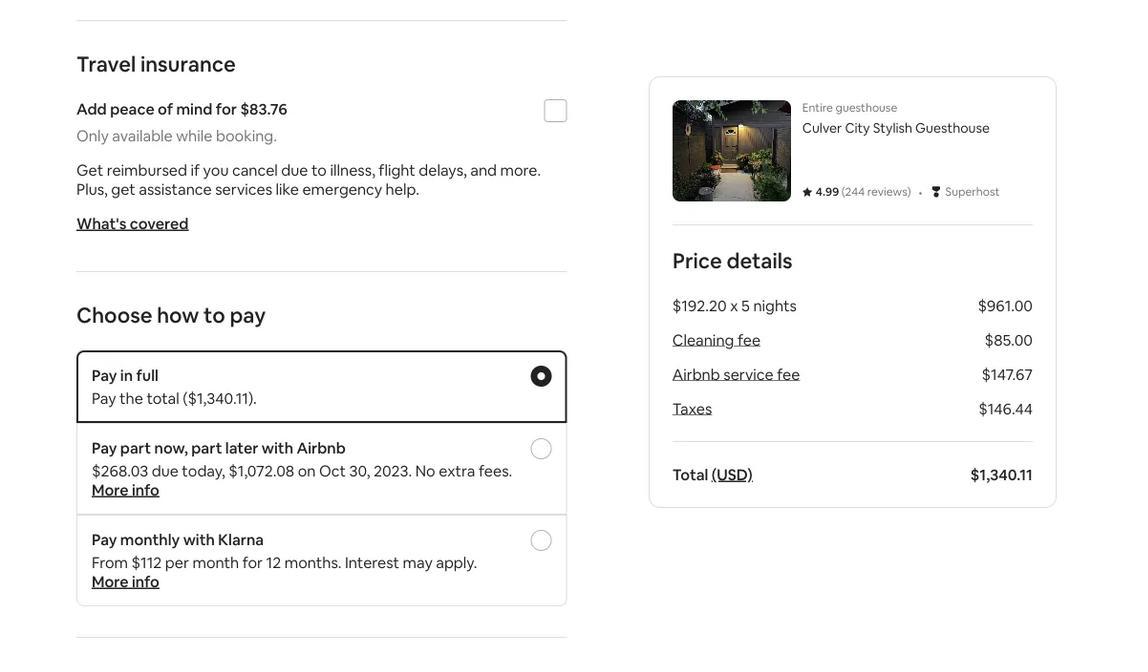 Task type: locate. For each thing, give the bounding box(es) containing it.
airbnb up taxes button on the bottom of page
[[673, 365, 721, 384]]

for inside 'pay monthly with klarna from $112 per month for 12 months. interest may apply. more info'
[[243, 553, 263, 573]]

1 vertical spatial due
[[152, 461, 179, 481]]

airbnb up oct
[[297, 438, 346, 458]]

for left 12
[[243, 553, 263, 573]]

due
[[281, 160, 308, 180], [152, 461, 179, 481]]

2 part from the left
[[191, 438, 222, 458]]

more inside 'pay monthly with klarna from $112 per month for 12 months. interest may apply. more info'
[[92, 572, 129, 592]]

0 vertical spatial fee
[[738, 330, 761, 350]]

fee
[[738, 330, 761, 350], [778, 365, 801, 384]]

4.99 ( 244 reviews )
[[816, 185, 912, 199]]

1 horizontal spatial for
[[243, 553, 263, 573]]

0 vertical spatial more
[[92, 480, 129, 500]]

0 horizontal spatial due
[[152, 461, 179, 481]]

how
[[157, 302, 199, 329]]

to left pay
[[204, 302, 225, 329]]

pay for pay in full pay the total ($1,340.11).
[[92, 366, 117, 385]]

emergency
[[303, 179, 383, 199]]

1 vertical spatial with
[[183, 530, 215, 550]]

2 more info button from the top
[[92, 572, 160, 592]]

1 horizontal spatial to
[[312, 160, 327, 180]]

0 horizontal spatial to
[[204, 302, 225, 329]]

part up $268.03
[[120, 438, 151, 458]]

1 more info button from the top
[[92, 480, 160, 500]]

today,
[[182, 461, 225, 481]]

fees.
[[479, 461, 513, 481]]

more info button for part
[[92, 480, 160, 500]]

pay part now, part later with airbnb $268.03 due today,  $1,072.08 on oct 30, 2023. no extra fees. more info
[[92, 438, 513, 500]]

0 vertical spatial for
[[216, 99, 237, 119]]

more up monthly
[[92, 480, 129, 500]]

0 horizontal spatial for
[[216, 99, 237, 119]]

full
[[136, 366, 159, 385]]

part
[[120, 438, 151, 458], [191, 438, 222, 458]]

entire guesthouse culver city stylish guesthouse
[[803, 100, 991, 137]]

airbnb
[[673, 365, 721, 384], [297, 438, 346, 458]]

what's covered button
[[76, 214, 189, 233]]

monthly
[[120, 530, 180, 550]]

$147.67
[[982, 365, 1033, 384]]

12
[[266, 553, 281, 573]]

0 horizontal spatial airbnb
[[297, 438, 346, 458]]

with inside 'pay monthly with klarna from $112 per month for 12 months. interest may apply. more info'
[[183, 530, 215, 550]]

pay for pay part now, part later with airbnb $268.03 due today,  $1,072.08 on oct 30, 2023. no extra fees. more info
[[92, 438, 117, 458]]

0 horizontal spatial part
[[120, 438, 151, 458]]

on
[[298, 461, 316, 481]]

more left "$112"
[[92, 572, 129, 592]]

entire
[[803, 100, 834, 115]]

0 horizontal spatial fee
[[738, 330, 761, 350]]

pay in full pay the total ($1,340.11).
[[92, 366, 257, 408]]

add
[[76, 99, 107, 119]]

interest
[[345, 553, 400, 573]]

0 vertical spatial more info button
[[92, 480, 160, 500]]

city
[[846, 119, 871, 137]]

cleaning fee
[[673, 330, 761, 350]]

info
[[132, 480, 160, 500], [132, 572, 160, 592]]

part up today,
[[191, 438, 222, 458]]

1 horizontal spatial airbnb
[[673, 365, 721, 384]]

1 vertical spatial info
[[132, 572, 160, 592]]

to inside get reimbursed if you cancel due to illness, flight delays, and more. plus, get assistance services like emergency help.
[[312, 160, 327, 180]]

extra
[[439, 461, 476, 481]]

1 horizontal spatial with
[[262, 438, 294, 458]]

2 info from the top
[[132, 572, 160, 592]]

airbnb service fee button
[[673, 365, 801, 384]]

pay left the
[[92, 389, 116, 408]]

total
[[673, 465, 709, 485]]

services
[[215, 179, 273, 199]]

travel insurance
[[76, 50, 236, 77]]

for
[[216, 99, 237, 119], [243, 553, 263, 573]]

1 horizontal spatial fee
[[778, 365, 801, 384]]

None radio
[[531, 366, 552, 387], [531, 439, 552, 460], [531, 531, 552, 552], [531, 366, 552, 387], [531, 439, 552, 460], [531, 531, 552, 552]]

oct
[[319, 461, 346, 481]]

more.
[[500, 160, 541, 180]]

superhost
[[946, 185, 1001, 199]]

guesthouse
[[916, 119, 991, 137]]

to left illness,
[[312, 160, 327, 180]]

from
[[92, 553, 128, 573]]

choose how to pay
[[76, 302, 266, 329]]

apply.
[[436, 553, 477, 573]]

3 pay from the top
[[92, 438, 117, 458]]

with up month
[[183, 530, 215, 550]]

per
[[165, 553, 189, 573]]

taxes button
[[673, 399, 713, 419]]

1 vertical spatial for
[[243, 553, 263, 573]]

for inside the add peace of mind for $83.76 only available while booking.
[[216, 99, 237, 119]]

1 vertical spatial more
[[92, 572, 129, 592]]

1 vertical spatial airbnb
[[297, 438, 346, 458]]

1 part from the left
[[120, 438, 151, 458]]

info left per
[[132, 572, 160, 592]]

pay inside pay part now, part later with airbnb $268.03 due today,  $1,072.08 on oct 30, 2023. no extra fees. more info
[[92, 438, 117, 458]]

info inside 'pay monthly with klarna from $112 per month for 12 months. interest may apply. more info'
[[132, 572, 160, 592]]

culver
[[803, 119, 843, 137]]

1 pay from the top
[[92, 366, 117, 385]]

0 vertical spatial info
[[132, 480, 160, 500]]

more
[[92, 480, 129, 500], [92, 572, 129, 592]]

illness,
[[330, 160, 376, 180]]

0 horizontal spatial with
[[183, 530, 215, 550]]

fee right service
[[778, 365, 801, 384]]

get reimbursed if you cancel due to illness, flight delays, and more. plus, get assistance services like emergency help.
[[76, 160, 541, 199]]

1 vertical spatial more info button
[[92, 572, 160, 592]]

pay up $268.03
[[92, 438, 117, 458]]

due right "cancel"
[[281, 160, 308, 180]]

pay inside 'pay monthly with klarna from $112 per month for 12 months. interest may apply. more info'
[[92, 530, 117, 550]]

more info button
[[92, 480, 160, 500], [92, 572, 160, 592]]

1 vertical spatial fee
[[778, 365, 801, 384]]

0 vertical spatial to
[[312, 160, 327, 180]]

$268.03
[[92, 461, 148, 481]]

1 more from the top
[[92, 480, 129, 500]]

more info button up monthly
[[92, 480, 160, 500]]

1 horizontal spatial due
[[281, 160, 308, 180]]

fee up service
[[738, 330, 761, 350]]

klarna
[[218, 530, 264, 550]]

pay up "from" on the bottom
[[92, 530, 117, 550]]

0 vertical spatial with
[[262, 438, 294, 458]]

due down the now,
[[152, 461, 179, 481]]

1 vertical spatial to
[[204, 302, 225, 329]]

for right mind
[[216, 99, 237, 119]]

1 horizontal spatial part
[[191, 438, 222, 458]]

add peace of mind for $83.76 only available while booking.
[[76, 99, 287, 145]]

pay
[[92, 366, 117, 385], [92, 389, 116, 408], [92, 438, 117, 458], [92, 530, 117, 550]]

flight
[[379, 160, 416, 180]]

4 pay from the top
[[92, 530, 117, 550]]

more info button down monthly
[[92, 572, 160, 592]]

help.
[[386, 179, 420, 199]]

2 more from the top
[[92, 572, 129, 592]]

with up $1,072.08
[[262, 438, 294, 458]]

pay monthly with klarna from $112 per month for 12 months. interest may apply. more info
[[92, 530, 477, 592]]

0 vertical spatial due
[[281, 160, 308, 180]]

only
[[76, 126, 109, 145]]

1 info from the top
[[132, 480, 160, 500]]

info down the now,
[[132, 480, 160, 500]]

of
[[158, 99, 173, 119]]

stylish
[[874, 119, 913, 137]]

pay for pay monthly with klarna from $112 per month for 12 months. interest may apply. more info
[[92, 530, 117, 550]]

cleaning fee button
[[673, 330, 761, 350]]

pay left the in
[[92, 366, 117, 385]]



Task type: describe. For each thing, give the bounding box(es) containing it.
cancel
[[232, 160, 278, 180]]

$83.76
[[240, 99, 287, 119]]

later
[[225, 438, 259, 458]]

reimbursed
[[107, 160, 187, 180]]

total (usd)
[[673, 465, 753, 485]]

(
[[842, 185, 846, 199]]

peace
[[110, 99, 155, 119]]

30,
[[349, 461, 370, 481]]

booking.
[[216, 126, 277, 145]]

what's covered
[[76, 214, 189, 233]]

0 vertical spatial airbnb
[[673, 365, 721, 384]]

months.
[[285, 553, 342, 573]]

cleaning
[[673, 330, 735, 350]]

you
[[203, 160, 229, 180]]

5
[[742, 296, 751, 315]]

delays,
[[419, 160, 467, 180]]

like
[[276, 179, 299, 199]]

plus,
[[76, 179, 108, 199]]

reviews
[[868, 185, 908, 199]]

$192.20
[[673, 296, 728, 315]]

($1,340.11).
[[183, 389, 257, 408]]

airbnb inside pay part now, part later with airbnb $268.03 due today,  $1,072.08 on oct 30, 2023. no extra fees. more info
[[297, 438, 346, 458]]

insurance
[[140, 50, 236, 77]]

4.99
[[816, 185, 840, 199]]

$961.00
[[978, 296, 1033, 315]]

total
[[147, 389, 180, 408]]

airbnb service fee
[[673, 365, 801, 384]]

guesthouse
[[836, 100, 898, 115]]

get
[[76, 160, 103, 180]]

assistance
[[139, 179, 212, 199]]

x
[[731, 296, 739, 315]]

now,
[[154, 438, 188, 458]]

available
[[112, 126, 173, 145]]

$192.20 x 5 nights
[[673, 296, 797, 315]]

choose
[[76, 302, 152, 329]]

•
[[920, 182, 923, 202]]

details
[[727, 247, 793, 274]]

$112
[[131, 553, 162, 573]]

price details
[[673, 247, 793, 274]]

(usd) button
[[712, 465, 753, 485]]

more info button for monthly
[[92, 572, 160, 592]]

in
[[120, 366, 133, 385]]

2 pay from the top
[[92, 389, 116, 408]]

with inside pay part now, part later with airbnb $268.03 due today,  $1,072.08 on oct 30, 2023. no extra fees. more info
[[262, 438, 294, 458]]

may
[[403, 553, 433, 573]]

$85.00
[[985, 330, 1033, 350]]

due inside get reimbursed if you cancel due to illness, flight delays, and more. plus, get assistance services like emergency help.
[[281, 160, 308, 180]]

2023.
[[374, 461, 412, 481]]

mind
[[176, 99, 213, 119]]

travel
[[76, 50, 136, 77]]

no
[[416, 461, 436, 481]]

info inside pay part now, part later with airbnb $268.03 due today,  $1,072.08 on oct 30, 2023. no extra fees. more info
[[132, 480, 160, 500]]

pay
[[230, 302, 266, 329]]

(usd)
[[712, 465, 753, 485]]

get
[[111, 179, 136, 199]]

244
[[846, 185, 866, 199]]

month
[[193, 553, 239, 573]]

if
[[191, 160, 200, 180]]

$1,340.11
[[971, 465, 1033, 485]]

more inside pay part now, part later with airbnb $268.03 due today,  $1,072.08 on oct 30, 2023. no extra fees. more info
[[92, 480, 129, 500]]

due inside pay part now, part later with airbnb $268.03 due today,  $1,072.08 on oct 30, 2023. no extra fees. more info
[[152, 461, 179, 481]]

)
[[908, 185, 912, 199]]

$1,072.08
[[229, 461, 295, 481]]

nights
[[754, 296, 797, 315]]

service
[[724, 365, 774, 384]]

price
[[673, 247, 723, 274]]

and
[[471, 160, 497, 180]]

while
[[176, 126, 213, 145]]

$146.44
[[979, 399, 1033, 419]]

the
[[120, 389, 143, 408]]



Task type: vqa. For each thing, say whether or not it's contained in the screenshot.
second More from the top
yes



